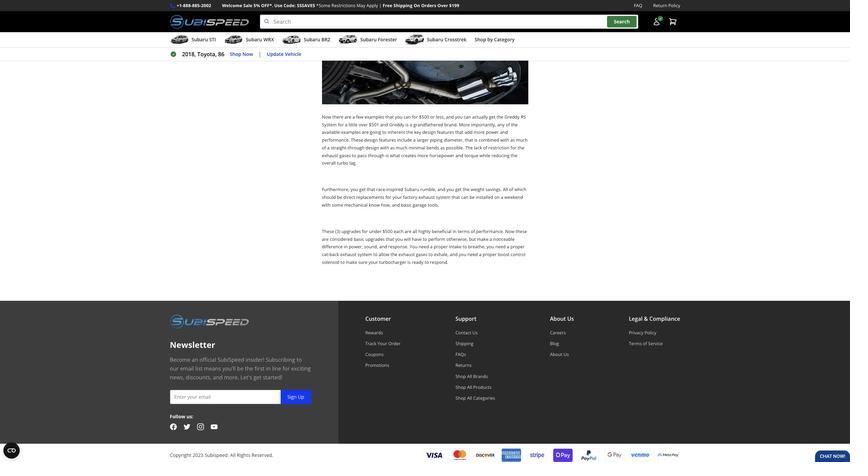 Task type: vqa. For each thing, say whether or not it's contained in the screenshot.
top 'through'
yes



Task type: describe. For each thing, give the bounding box(es) containing it.
1 horizontal spatial in
[[344, 244, 348, 250]]

these (3) upgrades for under $500 each are all highly beneficial in terms of performance. now these are considered basic upgrades that you will have to perform otherwise, but make a noticeable difference in power, sound, and response. you need a proper intake to breathe, you need a proper cat-back exhaust system to allow the exhaust gases to exhale, and you need a proper boost control solenoid to make sure your turbocharger is ready to respond.
[[322, 229, 527, 266]]

0 vertical spatial through
[[348, 145, 365, 151]]

terms
[[629, 341, 642, 347]]

update vehicle button
[[267, 50, 301, 58]]

$199
[[449, 2, 459, 8]]

0 vertical spatial design
[[422, 129, 436, 136]]

add
[[465, 129, 473, 136]]

beneficial
[[432, 229, 452, 235]]

1 vertical spatial greddy
[[389, 122, 404, 128]]

your
[[378, 341, 387, 347]]

the right 'reducing'
[[511, 153, 518, 159]]

get inside now there are a few examples that you can for $500 or less, and you can actually get the greddy rs system for a little over $501 and greddy is a grandfathered brand. more importantly, any of the available examples are going to inherent the key design features that add more power and performance. these design features include a larger piping diameter, that is combined with as much of a straight-through design with as much minimal bends as possible. the lack of restriction for the exhaust gases to pass through is what creates more horsepower and torque while reducing the overall turbo lag.
[[489, 114, 496, 120]]

inspired
[[387, 187, 403, 193]]

restrictions
[[332, 2, 356, 8]]

these inside these (3) upgrades for under $500 each are all highly beneficial in terms of performance. now these are considered basic upgrades that you will have to perform otherwise, but make a noticeable difference in power, sound, and response. you need a proper intake to breathe, you need a proper cat-back exhaust system to allow the exhaust gases to exhale, and you need a proper boost control solenoid to make sure your turbocharger is ready to respond.
[[322, 229, 334, 235]]

subaru brz
[[304, 36, 330, 43]]

your inside these (3) upgrades for under $500 each are all highly beneficial in terms of performance. now these are considered basic upgrades that you will have to perform otherwise, but make a noticeable difference in power, sound, and response. you need a proper intake to breathe, you need a proper cat-back exhaust system to allow the exhaust gases to exhale, and you need a proper boost control solenoid to make sure your turbocharger is ready to respond.
[[369, 260, 378, 266]]

for right restriction at the top right
[[511, 145, 517, 151]]

will
[[404, 236, 411, 243]]

googlepay image
[[604, 449, 625, 463]]

are up difference
[[322, 236, 329, 243]]

and right $501
[[380, 122, 388, 128]]

1 horizontal spatial through
[[368, 153, 385, 159]]

shop for shop all brands
[[456, 374, 466, 380]]

basic inside the furthermore, you get that race-inspired subaru rumble, and you get the weight savings. all of which should be direct replacements for your factory exhaust system that can be installed on a weekend with some mechanical know how, and basic garage tools.
[[401, 202, 412, 208]]

system inside the furthermore, you get that race-inspired subaru rumble, and you get the weight savings. all of which should be direct replacements for your factory exhaust system that can be installed on a weekend with some mechanical know how, and basic garage tools.
[[436, 195, 451, 201]]

to right ready
[[425, 260, 429, 266]]

us for contact us 'link'
[[473, 330, 478, 336]]

0 vertical spatial with
[[500, 137, 509, 143]]

follow
[[170, 414, 185, 420]]

shop all categories
[[456, 396, 495, 402]]

that up the inherent
[[386, 114, 394, 120]]

category
[[494, 36, 515, 43]]

all for products
[[467, 385, 472, 391]]

a up include
[[410, 122, 412, 128]]

visa image
[[424, 449, 444, 463]]

discover image
[[475, 449, 496, 463]]

become an official subispeed insider! subscribing to our email list means you'll be the first in line for exciting news, discounts, and more. let's get started!
[[170, 357, 311, 382]]

sign
[[287, 394, 297, 401]]

more.
[[224, 374, 239, 382]]

by
[[488, 36, 493, 43]]

and up brand.
[[446, 114, 454, 120]]

1 vertical spatial features
[[379, 137, 396, 143]]

the inside the become an official subispeed insider! subscribing to our email list means you'll be the first in line for exciting news, discounts, and more. let's get started!
[[245, 365, 253, 373]]

the inside the furthermore, you get that race-inspired subaru rumble, and you get the weight savings. all of which should be direct replacements for your factory exhaust system that can be installed on a weekend with some mechanical know how, and basic garage tools.
[[463, 187, 470, 193]]

more
[[459, 122, 470, 128]]

is up lack
[[474, 137, 478, 143]]

all for brands
[[467, 374, 472, 380]]

2 horizontal spatial need
[[495, 244, 506, 250]]

rewards
[[365, 330, 383, 336]]

bends
[[427, 145, 439, 151]]

0 vertical spatial now
[[243, 51, 253, 57]]

newsletter
[[170, 340, 215, 351]]

you right rumble,
[[447, 187, 454, 193]]

ready
[[412, 260, 424, 266]]

a down "perform"
[[430, 244, 433, 250]]

get up replacements
[[359, 187, 366, 193]]

is up include
[[406, 122, 409, 128]]

for down the there
[[338, 122, 344, 128]]

are up little
[[345, 114, 351, 120]]

0 vertical spatial features
[[437, 129, 454, 136]]

an
[[192, 357, 198, 364]]

overall
[[322, 160, 336, 166]]

you'll
[[222, 365, 236, 373]]

little
[[349, 122, 358, 128]]

of right any
[[506, 122, 510, 128]]

of left straight-
[[322, 145, 326, 151]]

instagram logo image
[[197, 424, 204, 431]]

sign up
[[287, 394, 304, 401]]

a subaru forester thumbnail image image
[[339, 35, 358, 45]]

minimal
[[409, 145, 425, 151]]

2018, toyota, 86
[[182, 51, 224, 58]]

2023
[[193, 453, 203, 459]]

shop for shop now
[[230, 51, 241, 57]]

1 horizontal spatial make
[[477, 236, 489, 243]]

0 vertical spatial much
[[516, 137, 528, 143]]

and down possible.
[[456, 153, 463, 159]]

you up the inherent
[[395, 114, 403, 120]]

the
[[465, 145, 473, 151]]

gases inside now there are a few examples that you can for $500 or less, and you can actually get the greddy rs system for a little over $501 and greddy is a grandfathered brand. more importantly, any of the available examples are going to inherent the key design features that add more power and performance. these design features include a larger piping diameter, that is combined with as much of a straight-through design with as much minimal bends as possible. the lack of restriction for the exhaust gases to pass through is what creates more horsepower and torque while reducing the overall turbo lag.
[[339, 153, 351, 159]]

to up lag.
[[352, 153, 356, 159]]

86
[[218, 51, 224, 58]]

paypal image
[[579, 449, 599, 463]]

policy for return policy
[[669, 2, 680, 8]]

the left key
[[406, 129, 413, 136]]

larger
[[417, 137, 429, 143]]

the right restriction at the top right
[[518, 145, 525, 151]]

subaru sti
[[192, 36, 216, 43]]

crosstrek
[[445, 36, 467, 43]]

mastercard image
[[450, 449, 470, 463]]

1 vertical spatial upgrades
[[365, 236, 385, 243]]

contact us link
[[456, 330, 495, 336]]

combined
[[479, 137, 499, 143]]

weight
[[471, 187, 485, 193]]

the inside these (3) upgrades for under $500 each are all highly beneficial in terms of performance. now these are considered basic upgrades that you will have to perform otherwise, but make a noticeable difference in power, sound, and response. you need a proper intake to breathe, you need a proper cat-back exhaust system to allow the exhaust gases to exhale, and you need a proper boost control solenoid to make sure your turbocharger is ready to respond.
[[391, 252, 397, 258]]

search input field
[[260, 15, 638, 29]]

power,
[[349, 244, 363, 250]]

over
[[359, 122, 368, 128]]

2 horizontal spatial be
[[470, 195, 475, 201]]

brands
[[473, 374, 488, 380]]

exciting
[[291, 365, 311, 373]]

of inside these (3) upgrades for under $500 each are all highly beneficial in terms of performance. now these are considered basic upgrades that you will have to perform otherwise, but make a noticeable difference in power, sound, and response. you need a proper intake to breathe, you need a proper cat-back exhaust system to allow the exhaust gases to exhale, and you need a proper boost control solenoid to make sure your turbocharger is ready to respond.
[[471, 229, 475, 235]]

to right solenoid
[[341, 260, 345, 266]]

wrx
[[264, 36, 274, 43]]

power
[[486, 129, 499, 136]]

blog
[[550, 341, 559, 347]]

amex image
[[501, 449, 522, 463]]

news,
[[170, 374, 184, 382]]

in inside the become an official subispeed insider! subscribing to our email list means you'll be the first in line for exciting news, discounts, and more. let's get started!
[[266, 365, 271, 373]]

garage
[[413, 202, 427, 208]]

order
[[388, 341, 401, 347]]

you right breathe,
[[487, 244, 494, 250]]

these inside now there are a few examples that you can for $500 or less, and you can actually get the greddy rs system for a little over $501 and greddy is a grandfathered brand. more importantly, any of the available examples are going to inherent the key design features that add more power and performance. these design features include a larger piping diameter, that is combined with as much of a straight-through design with as much minimal bends as possible. the lack of restriction for the exhaust gases to pass through is what creates more horsepower and torque while reducing the overall turbo lag.
[[351, 137, 363, 143]]

is left what
[[386, 153, 389, 159]]

a inside the furthermore, you get that race-inspired subaru rumble, and you get the weight savings. all of which should be direct replacements for your factory exhaust system that can be installed on a weekend with some mechanical know how, and basic garage tools.
[[501, 195, 503, 201]]

1 vertical spatial design
[[364, 137, 378, 143]]

0 vertical spatial in
[[453, 229, 457, 235]]

a down breathe,
[[479, 252, 482, 258]]

of right lack
[[483, 145, 487, 151]]

should
[[322, 195, 336, 201]]

0 horizontal spatial make
[[346, 260, 357, 266]]

all
[[413, 229, 417, 235]]

exhaust inside the furthermore, you get that race-inspired subaru rumble, and you get the weight savings. all of which should be direct replacements for your factory exhaust system that can be installed on a weekend with some mechanical know how, and basic garage tools.
[[419, 195, 435, 201]]

these
[[516, 229, 527, 235]]

torque
[[465, 153, 479, 159]]

brz
[[322, 36, 330, 43]]

*some restrictions may apply | free shipping on orders over $199
[[316, 2, 459, 8]]

2 horizontal spatial as
[[510, 137, 515, 143]]

track your order link
[[365, 341, 401, 347]]

terms
[[458, 229, 470, 235]]

a up minimal
[[413, 137, 416, 143]]

0 horizontal spatial examples
[[341, 129, 361, 136]]

all left rights
[[230, 453, 236, 459]]

that left installed
[[452, 195, 460, 201]]

a left little
[[345, 122, 348, 128]]

rights
[[237, 453, 250, 459]]

can up the inherent
[[404, 114, 411, 120]]

diameter,
[[444, 137, 464, 143]]

$500 inside these (3) upgrades for under $500 each are all highly beneficial in terms of performance. now these are considered basic upgrades that you will have to perform otherwise, but make a noticeable difference in power, sound, and response. you need a proper intake to breathe, you need a proper cat-back exhaust system to allow the exhaust gases to exhale, and you need a proper boost control solenoid to make sure your turbocharger is ready to respond.
[[383, 229, 393, 235]]

subispeed.
[[205, 453, 229, 459]]

policy for privacy policy
[[645, 330, 657, 336]]

0 horizontal spatial |
[[258, 51, 261, 58]]

subaru brz button
[[282, 34, 330, 47]]

all inside the furthermore, you get that race-inspired subaru rumble, and you get the weight savings. all of which should be direct replacements for your factory exhaust system that can be installed on a weekend with some mechanical know how, and basic garage tools.
[[503, 187, 508, 193]]

venmo image
[[630, 449, 651, 463]]

1 horizontal spatial as
[[440, 145, 445, 151]]

terms of service
[[629, 341, 663, 347]]

returns
[[456, 363, 472, 369]]

pass
[[357, 153, 367, 159]]

your inside the furthermore, you get that race-inspired subaru rumble, and you get the weight savings. all of which should be direct replacements for your factory exhaust system that can be installed on a weekend with some mechanical know how, and basic garage tools.
[[393, 195, 402, 201]]

race-
[[376, 187, 387, 193]]

subaru for subaru forester
[[360, 36, 377, 43]]

system inside these (3) upgrades for under $500 each are all highly beneficial in terms of performance. now these are considered basic upgrades that you will have to perform otherwise, but make a noticeable difference in power, sound, and response. you need a proper intake to breathe, you need a proper cat-back exhaust system to allow the exhaust gases to exhale, and you need a proper boost control solenoid to make sure your turbocharger is ready to respond.
[[358, 252, 372, 258]]

coupons
[[365, 352, 384, 358]]

performance. inside these (3) upgrades for under $500 each are all highly beneficial in terms of performance. now these are considered basic upgrades that you will have to perform otherwise, but make a noticeable difference in power, sound, and response. you need a proper intake to breathe, you need a proper cat-back exhaust system to allow the exhaust gases to exhale, and you need a proper boost control solenoid to make sure your turbocharger is ready to respond.
[[476, 229, 504, 235]]

subscribing
[[266, 357, 295, 364]]

to inside the become an official subispeed insider! subscribing to our email list means you'll be the first in line for exciting news, discounts, and more. let's get started!
[[297, 357, 302, 364]]

a left few
[[353, 114, 355, 120]]

for up grandfathered
[[412, 114, 418, 120]]

to left exhale,
[[429, 252, 433, 258]]

copyright 2023 subispeed. all rights reserved.
[[170, 453, 273, 459]]

to right intake
[[463, 244, 467, 250]]

for inside the become an official subispeed insider! subscribing to our email list means you'll be the first in line for exciting news, discounts, and more. let's get started!
[[283, 365, 290, 373]]

us for about us link
[[564, 352, 569, 358]]

free
[[383, 2, 392, 8]]

going
[[370, 129, 381, 136]]

subaru wrx
[[246, 36, 274, 43]]

tools.
[[428, 202, 439, 208]]

a down noticeable
[[507, 244, 509, 250]]

0 horizontal spatial as
[[390, 145, 395, 151]]

2018,
[[182, 51, 196, 58]]

now there are a few examples that you can for $500 or less, and you can actually get the greddy rs system for a little over $501 and greddy is a grandfathered brand. more importantly, any of the available examples are going to inherent the key design features that add more power and performance. these design features include a larger piping diameter, that is combined with as much of a straight-through design with as much minimal bends as possible. the lack of restriction for the exhaust gases to pass through is what creates more horsepower and torque while reducing the overall turbo lag.
[[322, 114, 528, 166]]

exhaust inside now there are a few examples that you can for $500 or less, and you can actually get the greddy rs system for a little over $501 and greddy is a grandfathered brand. more importantly, any of the available examples are going to inherent the key design features that add more power and performance. these design features include a larger piping diameter, that is combined with as much of a straight-through design with as much minimal bends as possible. the lack of restriction for the exhaust gases to pass through is what creates more horsepower and torque while reducing the overall turbo lag.
[[322, 153, 338, 159]]

+1-
[[177, 2, 183, 8]]

about us link
[[550, 352, 574, 358]]

+1-888-885-2002 link
[[177, 2, 211, 9]]

5%
[[254, 2, 260, 8]]

available
[[322, 129, 340, 136]]

a left straight-
[[327, 145, 330, 151]]

orders
[[421, 2, 436, 8]]

2 horizontal spatial proper
[[511, 244, 525, 250]]

a subaru wrx thumbnail image image
[[224, 35, 243, 45]]

lag.
[[349, 160, 357, 166]]

$500 inside now there are a few examples that you can for $500 or less, and you can actually get the greddy rs system for a little over $501 and greddy is a grandfathered brand. more importantly, any of the available examples are going to inherent the key design features that add more power and performance. these design features include a larger piping diameter, that is combined with as much of a straight-through design with as much minimal bends as possible. the lack of restriction for the exhaust gases to pass through is what creates more horsepower and torque while reducing the overall turbo lag.
[[419, 114, 429, 120]]

inherent
[[388, 129, 405, 136]]

and up "allow"
[[379, 244, 387, 250]]

and right rumble,
[[438, 187, 445, 193]]

to left "allow"
[[373, 252, 378, 258]]

basic inside these (3) upgrades for under $500 each are all highly beneficial in terms of performance. now these are considered basic upgrades that you will have to perform otherwise, but make a noticeable difference in power, sound, and response. you need a proper intake to breathe, you need a proper cat-back exhaust system to allow the exhaust gases to exhale, and you need a proper boost control solenoid to make sure your turbocharger is ready to respond.
[[354, 236, 364, 243]]

subaru inside the furthermore, you get that race-inspired subaru rumble, and you get the weight savings. all of which should be direct replacements for your factory exhaust system that can be installed on a weekend with some mechanical know how, and basic garage tools.
[[404, 187, 419, 193]]

open widget image
[[3, 443, 20, 460]]

2 vertical spatial design
[[366, 145, 379, 151]]

how,
[[381, 202, 391, 208]]

coupons link
[[365, 352, 401, 358]]

the up any
[[497, 114, 504, 120]]



Task type: locate. For each thing, give the bounding box(es) containing it.
few
[[356, 114, 364, 120]]

all up weekend
[[503, 187, 508, 193]]

0 vertical spatial performance.
[[322, 137, 350, 143]]

the up 'let's'
[[245, 365, 253, 373]]

shop by category button
[[475, 34, 515, 47]]

first
[[255, 365, 265, 373]]

let's
[[241, 374, 252, 382]]

as up what
[[390, 145, 395, 151]]

actually
[[472, 114, 488, 120]]

much down include
[[396, 145, 408, 151]]

shop down shop all products
[[456, 396, 466, 402]]

careers link
[[550, 330, 574, 336]]

considered
[[330, 236, 353, 243]]

the right any
[[511, 122, 518, 128]]

0 horizontal spatial proper
[[434, 244, 448, 250]]

Enter your email text field
[[170, 391, 311, 405]]

more down minimal
[[417, 153, 429, 159]]

track
[[365, 341, 377, 347]]

subaru crosstrek button
[[405, 34, 467, 47]]

2 vertical spatial now
[[505, 229, 515, 235]]

cat-
[[322, 252, 330, 258]]

us up shipping link on the right
[[473, 330, 478, 336]]

1 horizontal spatial upgrades
[[365, 236, 385, 243]]

subaru for subaru wrx
[[246, 36, 262, 43]]

sssave5
[[297, 2, 315, 8]]

0 vertical spatial about us
[[550, 316, 574, 323]]

basic up power, at the bottom
[[354, 236, 364, 243]]

shop inside dropdown button
[[475, 36, 486, 43]]

1 horizontal spatial more
[[474, 129, 485, 136]]

1 horizontal spatial |
[[379, 2, 382, 8]]

about us down blog link
[[550, 352, 569, 358]]

code:
[[284, 2, 296, 8]]

with inside the furthermore, you get that race-inspired subaru rumble, and you get the weight savings. all of which should be direct replacements for your factory exhaust system that can be installed on a weekend with some mechanical know how, and basic garage tools.
[[322, 202, 331, 208]]

button image
[[653, 18, 661, 26]]

1 vertical spatial in
[[344, 244, 348, 250]]

turbocharger
[[379, 260, 406, 266]]

privacy policy
[[629, 330, 657, 336]]

gases
[[339, 153, 351, 159], [416, 252, 428, 258]]

return
[[653, 2, 667, 8]]

shop all brands
[[456, 374, 488, 380]]

0 horizontal spatial through
[[348, 145, 365, 151]]

exhaust down you
[[399, 252, 415, 258]]

metapay image
[[658, 454, 678, 458]]

1 vertical spatial shipping
[[456, 341, 473, 347]]

shop for shop all categories
[[456, 396, 466, 402]]

0 horizontal spatial policy
[[645, 330, 657, 336]]

0 horizontal spatial your
[[369, 260, 378, 266]]

2 subispeed logo image from the top
[[170, 315, 249, 329]]

1 vertical spatial gases
[[416, 252, 428, 258]]

that up the
[[465, 137, 473, 143]]

reducing
[[492, 153, 510, 159]]

exhaust down power, at the bottom
[[340, 252, 357, 258]]

creates
[[401, 153, 416, 159]]

of right terms
[[643, 341, 647, 347]]

that down the "more"
[[455, 129, 464, 136]]

as right combined on the top of page
[[510, 137, 515, 143]]

0 vertical spatial system
[[436, 195, 451, 201]]

1 vertical spatial about
[[550, 352, 563, 358]]

0 horizontal spatial greddy
[[389, 122, 404, 128]]

subaru for subaru crosstrek
[[427, 36, 443, 43]]

furthermore,
[[322, 187, 349, 193]]

can up the "more"
[[464, 114, 471, 120]]

all left brands
[[467, 374, 472, 380]]

privacy policy link
[[629, 330, 680, 336]]

1 horizontal spatial with
[[380, 145, 389, 151]]

0 horizontal spatial much
[[396, 145, 408, 151]]

update
[[267, 51, 284, 57]]

update vehicle
[[267, 51, 301, 57]]

1 horizontal spatial $500
[[419, 114, 429, 120]]

to right the going
[[382, 129, 387, 136]]

1 horizontal spatial policy
[[669, 2, 680, 8]]

through right the pass
[[368, 153, 385, 159]]

faq link
[[634, 2, 643, 9]]

exhaust up overall
[[322, 153, 338, 159]]

1 vertical spatial system
[[358, 252, 372, 258]]

1 vertical spatial through
[[368, 153, 385, 159]]

brand.
[[444, 122, 458, 128]]

$501
[[369, 122, 379, 128]]

breathe,
[[468, 244, 486, 250]]

a subaru crosstrek thumbnail image image
[[405, 35, 424, 45]]

2 horizontal spatial in
[[453, 229, 457, 235]]

1 vertical spatial make
[[346, 260, 357, 266]]

1 vertical spatial examples
[[341, 129, 361, 136]]

subispeed
[[218, 357, 244, 364]]

system up tools.
[[436, 195, 451, 201]]

these left (3) in the left of the page
[[322, 229, 334, 235]]

subispeed logo image down 2002
[[170, 15, 249, 29]]

a subaru sti thumbnail image image
[[170, 35, 189, 45]]

in
[[453, 229, 457, 235], [344, 244, 348, 250], [266, 365, 271, 373]]

2 vertical spatial us
[[564, 352, 569, 358]]

2 horizontal spatial with
[[500, 137, 509, 143]]

1 horizontal spatial system
[[436, 195, 451, 201]]

1 vertical spatial now
[[322, 114, 331, 120]]

are down over
[[362, 129, 369, 136]]

0 horizontal spatial be
[[237, 365, 244, 373]]

0 horizontal spatial need
[[419, 244, 429, 250]]

1 vertical spatial about us
[[550, 352, 569, 358]]

facebook logo image
[[170, 424, 177, 431]]

performance. up straight-
[[322, 137, 350, 143]]

1 horizontal spatial gases
[[416, 252, 428, 258]]

you
[[395, 114, 403, 120], [455, 114, 463, 120], [351, 187, 358, 193], [447, 187, 454, 193], [395, 236, 403, 243], [487, 244, 494, 250], [459, 252, 467, 258]]

faq
[[634, 2, 643, 8]]

of inside the furthermore, you get that race-inspired subaru rumble, and you get the weight savings. all of which should be direct replacements for your factory exhaust system that can be installed on a weekend with some mechanical know how, and basic garage tools.
[[509, 187, 513, 193]]

0 horizontal spatial more
[[417, 153, 429, 159]]

need up boost
[[495, 244, 506, 250]]

products
[[473, 385, 492, 391]]

for inside these (3) upgrades for under $500 each are all highly beneficial in terms of performance. now these are considered basic upgrades that you will have to perform otherwise, but make a noticeable difference in power, sound, and response. you need a proper intake to breathe, you need a proper cat-back exhaust system to allow the exhaust gases to exhale, and you need a proper boost control solenoid to make sure your turbocharger is ready to respond.
[[362, 229, 368, 235]]

and down means
[[213, 374, 223, 382]]

shop for shop by category
[[475, 36, 486, 43]]

1 vertical spatial |
[[258, 51, 261, 58]]

you up the "more"
[[455, 114, 463, 120]]

subaru for subaru brz
[[304, 36, 320, 43]]

2 vertical spatial in
[[266, 365, 271, 373]]

subaru up factory
[[404, 187, 419, 193]]

greddy up the inherent
[[389, 122, 404, 128]]

in down considered
[[344, 244, 348, 250]]

0 vertical spatial greddy
[[505, 114, 520, 120]]

a left noticeable
[[490, 236, 492, 243]]

0 horizontal spatial with
[[322, 202, 331, 208]]

contact us
[[456, 330, 478, 336]]

follow us:
[[170, 414, 193, 420]]

you down intake
[[459, 252, 467, 258]]

0 vertical spatial make
[[477, 236, 489, 243]]

0 vertical spatial us
[[567, 316, 574, 323]]

key
[[414, 129, 421, 136]]

0 vertical spatial examples
[[365, 114, 384, 120]]

can inside the furthermore, you get that race-inspired subaru rumble, and you get the weight savings. all of which should be direct replacements for your factory exhaust system that can be installed on a weekend with some mechanical know how, and basic garage tools.
[[461, 195, 469, 201]]

for right line
[[283, 365, 290, 373]]

that up response. at the bottom left
[[386, 236, 394, 243]]

0 vertical spatial shipping
[[394, 2, 413, 8]]

0 vertical spatial gases
[[339, 153, 351, 159]]

0 vertical spatial policy
[[669, 2, 680, 8]]

line
[[272, 365, 281, 373]]

sti
[[209, 36, 216, 43]]

on
[[414, 2, 420, 8]]

0 vertical spatial basic
[[401, 202, 412, 208]]

subispeed logo image up newsletter
[[170, 315, 249, 329]]

shop
[[475, 36, 486, 43], [230, 51, 241, 57], [456, 374, 466, 380], [456, 385, 466, 391], [456, 396, 466, 402]]

shoppay image
[[553, 449, 573, 463]]

compliance
[[650, 316, 680, 323]]

2 about us from the top
[[550, 352, 569, 358]]

legal
[[629, 316, 643, 323]]

shop down shop all brands
[[456, 385, 466, 391]]

be up some
[[337, 195, 342, 201]]

sale
[[243, 2, 252, 8]]

all for categories
[[467, 396, 472, 402]]

greddy
[[505, 114, 520, 120], [389, 122, 404, 128]]

boost
[[498, 252, 510, 258]]

need down breathe,
[[468, 252, 478, 258]]

exhaust
[[322, 153, 338, 159], [419, 195, 435, 201], [340, 252, 357, 258], [399, 252, 415, 258]]

get up importantly,
[[489, 114, 496, 120]]

now
[[243, 51, 253, 57], [322, 114, 331, 120], [505, 229, 515, 235]]

which
[[514, 187, 527, 193]]

upgrades down under at left
[[365, 236, 385, 243]]

intake
[[449, 244, 462, 250]]

1 about us from the top
[[550, 316, 574, 323]]

list
[[195, 365, 203, 373]]

1 horizontal spatial proper
[[483, 252, 497, 258]]

use
[[274, 2, 283, 8]]

means
[[204, 365, 221, 373]]

all down shop all brands
[[467, 385, 472, 391]]

is
[[406, 122, 409, 128], [474, 137, 478, 143], [386, 153, 389, 159], [408, 260, 411, 266]]

your right sure
[[369, 260, 378, 266]]

may
[[357, 2, 365, 8]]

0 horizontal spatial now
[[243, 51, 253, 57]]

and down any
[[500, 129, 508, 136]]

shop for shop all products
[[456, 385, 466, 391]]

1 vertical spatial more
[[417, 153, 429, 159]]

system up sure
[[358, 252, 372, 258]]

or
[[430, 114, 435, 120]]

subaru inside dropdown button
[[246, 36, 262, 43]]

for inside the furthermore, you get that race-inspired subaru rumble, and you get the weight savings. all of which should be direct replacements for your factory exhaust system that can be installed on a weekend with some mechanical know how, and basic garage tools.
[[386, 195, 392, 201]]

noticeable
[[493, 236, 515, 243]]

rs
[[521, 114, 526, 120]]

through up the pass
[[348, 145, 365, 151]]

1 about from the top
[[550, 316, 566, 323]]

all down shop all products
[[467, 396, 472, 402]]

get inside the become an official subispeed insider! subscribing to our email list means you'll be the first in line for exciting news, discounts, and more. let's get started!
[[254, 374, 261, 382]]

1 horizontal spatial features
[[437, 129, 454, 136]]

and right how,
[[392, 202, 400, 208]]

0 horizontal spatial upgrades
[[342, 229, 361, 235]]

that up replacements
[[367, 187, 375, 193]]

shop by category
[[475, 36, 515, 43]]

subaru left forester
[[360, 36, 377, 43]]

subaru for subaru sti
[[192, 36, 208, 43]]

now inside now there are a few examples that you can for $500 or less, and you can actually get the greddy rs system for a little over $501 and greddy is a grandfathered brand. more importantly, any of the available examples are going to inherent the key design features that add more power and performance. these design features include a larger piping diameter, that is combined with as much of a straight-through design with as much minimal bends as possible. the lack of restriction for the exhaust gases to pass through is what creates more horsepower and torque while reducing the overall turbo lag.
[[322, 114, 331, 120]]

1 vertical spatial much
[[396, 145, 408, 151]]

0 vertical spatial $500
[[419, 114, 429, 120]]

of up weekend
[[509, 187, 513, 193]]

as up horsepower
[[440, 145, 445, 151]]

0 vertical spatial these
[[351, 137, 363, 143]]

that inside these (3) upgrades for under $500 each are all highly beneficial in terms of performance. now these are considered basic upgrades that you will have to perform otherwise, but make a noticeable difference in power, sound, and response. you need a proper intake to breathe, you need a proper cat-back exhaust system to allow the exhaust gases to exhale, and you need a proper boost control solenoid to make sure your turbocharger is ready to respond.
[[386, 236, 394, 243]]

in up otherwise,
[[453, 229, 457, 235]]

contact
[[456, 330, 471, 336]]

$500 left or
[[419, 114, 429, 120]]

and inside the become an official subispeed insider! subscribing to our email list means you'll be the first in line for exciting news, discounts, and more. let's get started!
[[213, 374, 223, 382]]

1 vertical spatial $500
[[383, 229, 393, 235]]

performance.
[[322, 137, 350, 143], [476, 229, 504, 235]]

is inside these (3) upgrades for under $500 each are all highly beneficial in terms of performance. now these are considered basic upgrades that you will have to perform otherwise, but make a noticeable difference in power, sound, and response. you need a proper intake to breathe, you need a proper cat-back exhaust system to allow the exhaust gases to exhale, and you need a proper boost control solenoid to make sure your turbocharger is ready to respond.
[[408, 260, 411, 266]]

basic down factory
[[401, 202, 412, 208]]

response.
[[388, 244, 409, 250]]

now inside these (3) upgrades for under $500 each are all highly beneficial in terms of performance. now these are considered basic upgrades that you will have to perform otherwise, but make a noticeable difference in power, sound, and response. you need a proper intake to breathe, you need a proper cat-back exhaust system to allow the exhaust gases to exhale, and you need a proper boost control solenoid to make sure your turbocharger is ready to respond.
[[505, 229, 515, 235]]

piping
[[430, 137, 443, 143]]

replacements
[[356, 195, 384, 201]]

0 horizontal spatial gases
[[339, 153, 351, 159]]

stripe image
[[527, 449, 547, 463]]

allow
[[379, 252, 390, 258]]

2 horizontal spatial now
[[505, 229, 515, 235]]

a right on
[[501, 195, 503, 201]]

design down grandfathered
[[422, 129, 436, 136]]

legal & compliance
[[629, 316, 680, 323]]

youtube logo image
[[211, 424, 217, 431]]

0 horizontal spatial $500
[[383, 229, 393, 235]]

0 vertical spatial upgrades
[[342, 229, 361, 235]]

there
[[332, 114, 344, 120]]

to up exciting
[[297, 357, 302, 364]]

twitter logo image
[[183, 424, 190, 431]]

0 horizontal spatial system
[[358, 252, 372, 258]]

make
[[477, 236, 489, 243], [346, 260, 357, 266]]

gases inside these (3) upgrades for under $500 each are all highly beneficial in terms of performance. now these are considered basic upgrades that you will have to perform otherwise, but make a noticeable difference in power, sound, and response. you need a proper intake to breathe, you need a proper cat-back exhaust system to allow the exhaust gases to exhale, and you need a proper boost control solenoid to make sure your turbocharger is ready to respond.
[[416, 252, 428, 258]]

importantly,
[[471, 122, 496, 128]]

0 horizontal spatial features
[[379, 137, 396, 143]]

0 horizontal spatial basic
[[354, 236, 364, 243]]

upgrades up considered
[[342, 229, 361, 235]]

a
[[353, 114, 355, 120], [345, 122, 348, 128], [410, 122, 412, 128], [413, 137, 416, 143], [327, 145, 330, 151], [501, 195, 503, 201], [490, 236, 492, 243], [430, 244, 433, 250], [507, 244, 509, 250], [479, 252, 482, 258]]

0 vertical spatial your
[[393, 195, 402, 201]]

you up direct
[[351, 187, 358, 193]]

0 vertical spatial about
[[550, 316, 566, 323]]

1 horizontal spatial shipping
[[456, 341, 473, 347]]

0 horizontal spatial shipping
[[394, 2, 413, 8]]

gases up ready
[[416, 252, 428, 258]]

exhaust down rumble,
[[419, 195, 435, 201]]

1 horizontal spatial need
[[468, 252, 478, 258]]

is left ready
[[408, 260, 411, 266]]

888-
[[183, 2, 192, 8]]

you down each
[[395, 236, 403, 243]]

for
[[412, 114, 418, 120], [338, 122, 344, 128], [511, 145, 517, 151], [386, 195, 392, 201], [362, 229, 368, 235], [283, 365, 290, 373]]

0 vertical spatial subispeed logo image
[[170, 15, 249, 29]]

1 vertical spatial policy
[[645, 330, 657, 336]]

about us up careers link
[[550, 316, 574, 323]]

some
[[332, 202, 343, 208]]

be inside the become an official subispeed insider! subscribing to our email list means you'll be the first in line for exciting news, discounts, and more. let's get started!
[[237, 365, 244, 373]]

for up how,
[[386, 195, 392, 201]]

factory
[[403, 195, 417, 201]]

1 horizontal spatial examples
[[365, 114, 384, 120]]

1 vertical spatial us
[[473, 330, 478, 336]]

features down the inherent
[[379, 137, 396, 143]]

are left all
[[405, 229, 412, 235]]

subispeed logo image
[[170, 15, 249, 29], [170, 315, 249, 329]]

welcome sale 5% off*. use code: sssave5
[[222, 2, 315, 8]]

1 horizontal spatial your
[[393, 195, 402, 201]]

1 subispeed logo image from the top
[[170, 15, 249, 29]]

(3)
[[335, 229, 340, 235]]

about up careers
[[550, 316, 566, 323]]

1 vertical spatial your
[[369, 260, 378, 266]]

restriction
[[489, 145, 510, 151]]

1 horizontal spatial performance.
[[476, 229, 504, 235]]

1 vertical spatial with
[[380, 145, 389, 151]]

shipping down contact
[[456, 341, 473, 347]]

make up breathe,
[[477, 236, 489, 243]]

returns link
[[456, 363, 495, 369]]

us up careers link
[[567, 316, 574, 323]]

search button
[[607, 16, 637, 27]]

1 vertical spatial these
[[322, 229, 334, 235]]

1 vertical spatial basic
[[354, 236, 364, 243]]

can
[[404, 114, 411, 120], [464, 114, 471, 120], [461, 195, 469, 201]]

0 vertical spatial |
[[379, 2, 382, 8]]

greddy left rs
[[505, 114, 520, 120]]

about down blog
[[550, 352, 563, 358]]

to down highly
[[423, 236, 427, 243]]

and down intake
[[450, 252, 458, 258]]

all
[[503, 187, 508, 193], [467, 374, 472, 380], [467, 385, 472, 391], [467, 396, 472, 402], [230, 453, 236, 459]]

2 about from the top
[[550, 352, 563, 358]]

get left weight
[[455, 187, 462, 193]]

a subaru brz thumbnail image image
[[282, 35, 301, 45]]

0 vertical spatial more
[[474, 129, 485, 136]]

performance. inside now there are a few examples that you can for $500 or less, and you can actually get the greddy rs system for a little over $501 and greddy is a grandfathered brand. more importantly, any of the available examples are going to inherent the key design features that add more power and performance. these design features include a larger piping diameter, that is combined with as much of a straight-through design with as much minimal bends as possible. the lack of restriction for the exhaust gases to pass through is what creates more horsepower and torque while reducing the overall turbo lag.
[[322, 137, 350, 143]]

0 horizontal spatial performance.
[[322, 137, 350, 143]]

1 horizontal spatial be
[[337, 195, 342, 201]]



